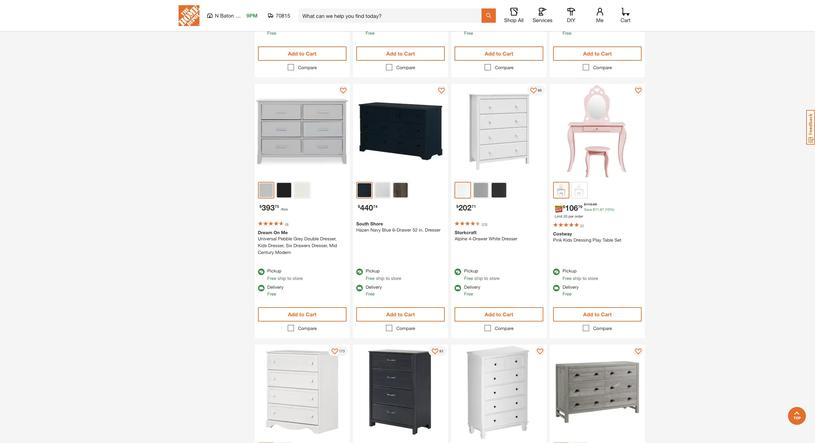 Task type: describe. For each thing, give the bounding box(es) containing it.
/box
[[281, 207, 288, 212]]

add to cart button for right available for pickup image
[[553, 308, 642, 322]]

white
[[489, 236, 501, 242]]

cart for available for pickup icon for 440
[[404, 312, 415, 318]]

$ for 393
[[260, 204, 262, 209]]

pebble
[[278, 236, 292, 242]]

173 button
[[328, 347, 348, 357]]

shore
[[370, 221, 383, 227]]

20
[[564, 215, 568, 219]]

$ down 66
[[593, 208, 595, 212]]

pickup for available for pickup icon for 440
[[366, 268, 380, 274]]

cart for 202's available for pickup icon
[[503, 312, 513, 318]]

10
[[606, 208, 610, 212]]

( for storkcraft alpine 4-drawer white dresser
[[482, 223, 483, 227]]

440
[[360, 203, 373, 213]]

( for dream on me universal pebble grey double dresser, kids dresser, six drawers dresser, mid century modern
[[285, 223, 286, 227]]

me button
[[590, 8, 610, 23]]

71
[[472, 204, 476, 209]]

on
[[274, 230, 280, 236]]

white image
[[572, 183, 587, 198]]

modern
[[275, 250, 291, 255]]

1 horizontal spatial .
[[599, 208, 600, 212]]

hazen
[[356, 227, 369, 233]]

393
[[262, 203, 275, 213]]

( 9 )
[[285, 223, 289, 227]]

1 horizontal spatial white image
[[456, 184, 470, 198]]

blue
[[382, 227, 391, 233]]

pickup for right available for pickup image
[[563, 268, 577, 274]]

hazen navy blue 6-drawer 52 in. dresser image
[[353, 84, 448, 179]]

$ 393 75 /box
[[260, 203, 288, 213]]

order
[[575, 215, 583, 219]]

ulysses 4-drawer blueberry chest image
[[353, 345, 448, 441]]

available shipping image for 440
[[356, 285, 363, 292]]

66
[[593, 202, 597, 207]]

savannah 4-drawer pure white chest image
[[255, 345, 350, 441]]

dresser inside south shore hazen navy blue 6-drawer 52 in. dresser
[[425, 227, 441, 233]]

fall oak image
[[394, 183, 408, 198]]

dream on me universal pebble grey double dresser, kids dresser, six drawers dresser, mid century modern
[[258, 230, 337, 255]]

What can we help you find today? search field
[[303, 9, 481, 22]]

88
[[538, 88, 542, 92]]

add for the leftmost available for pickup image
[[386, 50, 396, 57]]

play
[[593, 238, 602, 243]]

pickup for the leftmost available for pickup image
[[366, 7, 380, 13]]

6-drawers white nursery storage dresser kids dresser organizer with with anti tipping 47.4 in. h x 31.5 w x 15.7 d image
[[452, 345, 547, 441]]

available shipping image for 202
[[455, 285, 461, 292]]

11
[[595, 208, 599, 212]]

106
[[565, 204, 578, 213]]

universal pebble grey double dresser, kids dresser, six drawers dresser, mid century modern image
[[255, 84, 350, 179]]

0 horizontal spatial .
[[592, 202, 593, 207]]

83 button
[[429, 347, 447, 357]]

23
[[483, 223, 487, 227]]

cart link
[[619, 8, 633, 23]]

52
[[413, 227, 418, 233]]

diy button
[[561, 8, 582, 23]]

173
[[339, 349, 345, 354]]

add for 202's available for pickup icon
[[485, 312, 495, 318]]

pink kids dressing play table set image
[[550, 84, 645, 179]]

in.
[[419, 227, 424, 233]]

83
[[440, 349, 443, 354]]

add to cart button for 202's available for pickup icon
[[455, 308, 544, 322]]

add for available for pickup icon for 440
[[386, 312, 396, 318]]

kids inside dream on me universal pebble grey double dresser, kids dresser, six drawers dresser, mid century modern
[[258, 243, 267, 249]]

per
[[569, 215, 574, 219]]

pickup ship to store
[[464, 7, 500, 20]]

) for 202
[[487, 223, 488, 227]]

pickup for available for pickup icon related to /box
[[267, 268, 281, 274]]

navy blue image
[[358, 184, 372, 198]]

dream
[[258, 230, 272, 236]]

cart for available for pickup icon related to /box
[[306, 312, 317, 318]]

) for /box
[[288, 223, 289, 227]]

$ 440 74
[[358, 203, 378, 213]]

87
[[600, 208, 604, 212]]

0 horizontal spatial available for pickup image
[[356, 8, 363, 14]]

display image inside "83" dropdown button
[[432, 349, 439, 356]]

pink
[[553, 238, 562, 243]]

202
[[459, 203, 472, 213]]

white pine image
[[375, 183, 390, 198]]

available for pickup image for 440
[[356, 269, 363, 276]]

79
[[578, 205, 583, 210]]

2 horizontal spatial available for pickup image
[[553, 269, 560, 276]]

baton
[[220, 12, 234, 19]]

to inside pickup ship to store
[[484, 15, 488, 20]]

$ 202 71
[[457, 203, 476, 213]]

75
[[275, 204, 279, 209]]

delivery for hazen navy blue 6-drawer 52 in. dresser image
[[366, 285, 382, 290]]

grey
[[294, 236, 303, 242]]

mid
[[329, 243, 337, 249]]

diy
[[567, 17, 576, 23]]

south
[[356, 221, 369, 227]]

118
[[586, 202, 592, 207]]

shop
[[504, 17, 517, 23]]



Task type: vqa. For each thing, say whether or not it's contained in the screenshot.
Alpine 4-Drawer White Dresser image
yes



Task type: locate. For each thing, give the bounding box(es) containing it.
delivery free for pink kids dressing play table set image
[[563, 285, 579, 297]]

services button
[[532, 8, 553, 23]]

dresser right in.
[[425, 227, 441, 233]]

dresser right white
[[502, 236, 517, 242]]

delivery for pink kids dressing play table set image
[[563, 285, 579, 290]]

free ship to store
[[267, 15, 303, 20]]

add for the middle available for pickup image
[[485, 50, 495, 57]]

pickup for 202's available for pickup icon
[[464, 268, 478, 274]]

1 horizontal spatial me
[[596, 17, 604, 23]]

drawer left white
[[473, 236, 488, 242]]

me inside dream on me universal pebble grey double dresser, kids dresser, six drawers dresser, mid century modern
[[281, 230, 288, 236]]

( right 87
[[605, 208, 606, 212]]

%)
[[610, 208, 615, 212]]

white image up 202
[[456, 184, 470, 198]]

available for pickup image for 202
[[455, 269, 461, 276]]

0 vertical spatial me
[[596, 17, 604, 23]]

display image for pink kids dressing play table set image
[[636, 88, 642, 94]]

1 available shipping image from the left
[[258, 285, 264, 292]]

the home depot logo image
[[179, 5, 199, 26]]

ship inside pickup ship to store
[[475, 15, 483, 20]]

kids up century
[[258, 243, 267, 249]]

)
[[288, 223, 289, 227], [487, 223, 488, 227], [583, 224, 584, 228]]

pink image
[[555, 184, 568, 198]]

n
[[215, 12, 219, 19]]

delivery free for alpine 4-drawer white dresser image
[[464, 285, 481, 297]]

add to cart button for available for pickup icon for 440
[[356, 308, 445, 322]]

$ left 75
[[260, 204, 262, 209]]

display image for hazen navy blue 6-drawer 52 in. dresser image
[[439, 88, 445, 94]]

save
[[584, 208, 592, 212]]

70815 button
[[268, 12, 291, 19]]

south shore hazen navy blue 6-drawer 52 in. dresser
[[356, 221, 441, 233]]

cart for the middle available for pickup image
[[503, 50, 513, 57]]

dresser inside storkcraft alpine 4-drawer white dresser
[[502, 236, 517, 242]]

0 horizontal spatial )
[[288, 223, 289, 227]]

alpine 4-drawer white dresser image
[[452, 84, 547, 179]]

2 available shipping image from the left
[[455, 285, 461, 292]]

dresser, up "modern"
[[268, 243, 285, 249]]

( 2 )
[[580, 224, 584, 228]]

white image right black image
[[295, 183, 310, 198]]

70815
[[276, 12, 290, 19]]

pebble gray image
[[474, 183, 488, 198]]

1 horizontal spatial available shipping image
[[553, 285, 560, 292]]

display image for windsor 6-drawer gray double dresser driftwood (36 in. h x 56 in. w x 18 in. d) image
[[636, 349, 642, 356]]

) down order
[[583, 224, 584, 228]]

display image for universal pebble grey double dresser, kids dresser, six drawers dresser, mid century modern image
[[340, 88, 347, 94]]

table
[[603, 238, 614, 243]]

add to cart
[[288, 50, 317, 57], [386, 50, 415, 57], [485, 50, 513, 57], [583, 50, 612, 57], [288, 312, 317, 318], [386, 312, 415, 318], [485, 312, 513, 318], [583, 312, 612, 318]]

navy
[[371, 227, 381, 233]]

ship
[[278, 15, 286, 20], [376, 15, 385, 20], [475, 15, 483, 20], [573, 15, 582, 20], [278, 276, 286, 282], [376, 276, 385, 282], [475, 276, 483, 282], [573, 276, 582, 282]]

display image for 6-drawers white nursery storage dresser kids dresser organizer with with anti tipping 47.4 in. h x 31.5 w x 15.7 d image
[[537, 349, 544, 356]]

shop all button
[[504, 8, 525, 23]]

black image
[[277, 183, 291, 198]]

me up 'pebble'
[[281, 230, 288, 236]]

1 available shipping image from the left
[[356, 285, 363, 292]]

delivery for universal pebble grey double dresser, kids dresser, six drawers dresser, mid century modern image
[[267, 285, 284, 290]]

feedback link image
[[807, 110, 815, 145]]

available for pickup image
[[258, 8, 264, 14], [258, 269, 264, 276], [356, 269, 363, 276], [455, 269, 461, 276]]

pickup for the middle available for pickup image
[[464, 7, 478, 13]]

$ left 71
[[457, 204, 459, 209]]

dresser, down double
[[312, 243, 328, 249]]

store
[[293, 15, 303, 20], [391, 15, 401, 20], [490, 15, 500, 20], [588, 15, 598, 20], [293, 276, 303, 282], [391, 276, 401, 282], [490, 276, 500, 282], [588, 276, 598, 282]]

available shipping image
[[356, 285, 363, 292], [553, 285, 560, 292]]

add to cart button
[[258, 47, 347, 61], [356, 47, 445, 61], [455, 47, 544, 61], [553, 47, 642, 61], [258, 308, 347, 322], [356, 308, 445, 322], [455, 308, 544, 322], [553, 308, 642, 322]]

1 horizontal spatial )
[[487, 223, 488, 227]]

$ for 202
[[457, 204, 459, 209]]

available shipping image
[[258, 285, 264, 292], [455, 285, 461, 292]]

free
[[267, 15, 276, 20], [366, 15, 375, 20], [563, 15, 572, 20], [267, 30, 276, 36], [366, 30, 375, 36], [464, 30, 473, 36], [563, 30, 572, 36], [267, 276, 276, 282], [366, 276, 375, 282], [464, 276, 473, 282], [563, 276, 572, 282], [267, 292, 276, 297], [366, 292, 375, 297], [464, 292, 473, 297], [563, 292, 572, 297]]

kids
[[563, 238, 573, 243], [258, 243, 267, 249]]

drawer inside storkcraft alpine 4-drawer white dresser
[[473, 236, 488, 242]]

$ right 79
[[584, 202, 586, 207]]

2
[[581, 224, 583, 228]]

1 horizontal spatial kids
[[563, 238, 573, 243]]

drawer left the 52
[[397, 227, 411, 233]]

available shipping image for /box
[[258, 285, 264, 292]]

$
[[584, 202, 586, 207], [260, 204, 262, 209], [358, 204, 360, 209], [457, 204, 459, 209], [563, 205, 565, 210], [593, 208, 595, 212]]

shop all
[[504, 17, 524, 23]]

pebble grey image
[[259, 184, 273, 198]]

dresser,
[[320, 236, 337, 242], [268, 243, 285, 249], [312, 243, 328, 249]]

$ for 106
[[563, 205, 565, 210]]

display image
[[340, 88, 347, 94], [439, 88, 445, 94], [636, 88, 642, 94], [332, 349, 338, 356], [432, 349, 439, 356], [537, 349, 544, 356], [636, 349, 642, 356]]

) up 'pebble'
[[288, 223, 289, 227]]

cart
[[621, 17, 631, 23], [306, 50, 317, 57], [404, 50, 415, 57], [503, 50, 513, 57], [601, 50, 612, 57], [306, 312, 317, 318], [404, 312, 415, 318], [503, 312, 513, 318], [601, 312, 612, 318]]

display image inside 173 dropdown button
[[332, 349, 338, 356]]

me inside button
[[596, 17, 604, 23]]

dresser
[[425, 227, 441, 233], [502, 236, 517, 242]]

1 vertical spatial me
[[281, 230, 288, 236]]

storkcraft
[[455, 230, 477, 236]]

2 available shipping image from the left
[[553, 285, 560, 292]]

$ for 440
[[358, 204, 360, 209]]

4-
[[469, 236, 473, 242]]

cart for the leftmost available for pickup image
[[404, 50, 415, 57]]

add for available for pickup icon related to /box
[[288, 312, 298, 318]]

1 vertical spatial dresser
[[502, 236, 517, 242]]

drawer inside south shore hazen navy blue 6-drawer 52 in. dresser
[[397, 227, 411, 233]]

dresser, up mid
[[320, 236, 337, 242]]

$ inside $ 202 71
[[457, 204, 459, 209]]

pickup free ship to store for pink kids dressing play table set image
[[563, 268, 598, 282]]

$ left the 74
[[358, 204, 360, 209]]

delivery free for hazen navy blue 6-drawer 52 in. dresser image
[[366, 285, 382, 297]]

services
[[533, 17, 553, 23]]

1 horizontal spatial available for pickup image
[[455, 8, 461, 14]]

available shipping image for 118
[[553, 285, 560, 292]]

) up storkcraft alpine 4-drawer white dresser
[[487, 223, 488, 227]]

alpine
[[455, 236, 468, 242]]

dressing
[[574, 238, 592, 243]]

0 horizontal spatial dresser
[[425, 227, 441, 233]]

1 horizontal spatial drawer
[[473, 236, 488, 242]]

.
[[592, 202, 593, 207], [599, 208, 600, 212]]

display image
[[530, 88, 537, 94]]

add to cart button for the leftmost available for pickup image
[[356, 47, 445, 61]]

white image
[[295, 183, 310, 198], [456, 184, 470, 198]]

costway
[[553, 231, 572, 237]]

9pm
[[247, 12, 258, 19]]

0 vertical spatial drawer
[[397, 227, 411, 233]]

0 vertical spatial dresser
[[425, 227, 441, 233]]

pickup
[[366, 7, 380, 13], [464, 7, 478, 13], [563, 7, 577, 13], [267, 268, 281, 274], [366, 268, 380, 274], [464, 268, 478, 274], [563, 268, 577, 274]]

add to cart button for available for pickup icon related to /box
[[258, 308, 347, 322]]

storkcraft alpine 4-drawer white dresser
[[455, 230, 517, 242]]

drawer
[[397, 227, 411, 233], [473, 236, 488, 242]]

0 horizontal spatial kids
[[258, 243, 267, 249]]

six
[[286, 243, 292, 249]]

1 vertical spatial drawer
[[473, 236, 488, 242]]

kids inside the costway pink kids dressing play table set
[[563, 238, 573, 243]]

add for right available for pickup image
[[583, 312, 593, 318]]

gray image
[[492, 183, 506, 198]]

cart for right available for pickup image
[[601, 312, 612, 318]]

$ 106 79
[[563, 204, 583, 213]]

( 23 )
[[482, 223, 488, 227]]

pickup free ship to store
[[366, 7, 401, 20], [563, 7, 598, 20], [267, 268, 303, 282], [366, 268, 401, 282], [464, 268, 500, 282], [563, 268, 598, 282]]

pickup free ship to store for alpine 4-drawer white dresser image
[[464, 268, 500, 282]]

( inside $ 118 . 66 save $ 11 . 87 ( 10 %) limit 20 per order
[[605, 208, 606, 212]]

available for pickup image
[[356, 8, 363, 14], [455, 8, 461, 14], [553, 269, 560, 276]]

1 horizontal spatial available shipping image
[[455, 285, 461, 292]]

$ for 118
[[584, 202, 586, 207]]

century
[[258, 250, 274, 255]]

(
[[605, 208, 606, 212], [285, 223, 286, 227], [482, 223, 483, 227], [580, 224, 581, 228]]

0 horizontal spatial available shipping image
[[356, 285, 363, 292]]

$ inside $ 393 75 /box
[[260, 204, 262, 209]]

88 button
[[527, 86, 545, 95]]

0 vertical spatial .
[[592, 202, 593, 207]]

( up storkcraft alpine 4-drawer white dresser
[[482, 223, 483, 227]]

pickup inside pickup ship to store
[[464, 7, 478, 13]]

$ inside $ 440 74
[[358, 204, 360, 209]]

limit
[[555, 215, 563, 219]]

compare
[[298, 65, 317, 70], [397, 65, 415, 70], [495, 65, 514, 70], [593, 65, 612, 70], [298, 326, 317, 332], [397, 326, 415, 332], [495, 326, 514, 332], [593, 326, 612, 332]]

store inside pickup ship to store
[[490, 15, 500, 20]]

set
[[615, 238, 622, 243]]

1 horizontal spatial dresser
[[502, 236, 517, 242]]

( up 'pebble'
[[285, 223, 286, 227]]

pickup free ship to store for universal pebble grey double dresser, kids dresser, six drawers dresser, mid century modern image
[[267, 268, 303, 282]]

pickup free ship to store for hazen navy blue 6-drawer 52 in. dresser image
[[366, 268, 401, 282]]

n baton rouge
[[215, 12, 251, 19]]

0 horizontal spatial available shipping image
[[258, 285, 264, 292]]

drawers
[[294, 243, 310, 249]]

74
[[373, 204, 378, 209]]

available for pickup image for /box
[[258, 269, 264, 276]]

9
[[286, 223, 288, 227]]

delivery free for universal pebble grey double dresser, kids dresser, six drawers dresser, mid century modern image
[[267, 285, 284, 297]]

0 horizontal spatial white image
[[295, 183, 310, 198]]

1 vertical spatial .
[[599, 208, 600, 212]]

$ inside the $ 106 79
[[563, 205, 565, 210]]

$ 118 . 66 save $ 11 . 87 ( 10 %) limit 20 per order
[[555, 202, 615, 219]]

windsor 6-drawer gray double dresser driftwood (36 in. h x 56 in. w x 18 in. d) image
[[550, 345, 645, 441]]

rouge
[[236, 12, 251, 19]]

( down order
[[580, 224, 581, 228]]

costway pink kids dressing play table set
[[553, 231, 622, 243]]

0 horizontal spatial me
[[281, 230, 288, 236]]

( for costway pink kids dressing play table set
[[580, 224, 581, 228]]

add to cart button for the middle available for pickup image
[[455, 47, 544, 61]]

0 horizontal spatial drawer
[[397, 227, 411, 233]]

universal
[[258, 236, 277, 242]]

all
[[518, 17, 524, 23]]

kids down the costway
[[563, 238, 573, 243]]

double
[[304, 236, 319, 242]]

6-
[[393, 227, 397, 233]]

me
[[596, 17, 604, 23], [281, 230, 288, 236]]

2 horizontal spatial )
[[583, 224, 584, 228]]

me left cart link on the top right of page
[[596, 17, 604, 23]]

delivery
[[464, 23, 481, 29], [563, 23, 579, 29], [267, 285, 284, 290], [366, 285, 382, 290], [464, 285, 481, 290], [563, 285, 579, 290]]

$ up 20
[[563, 205, 565, 210]]

delivery for alpine 4-drawer white dresser image
[[464, 285, 481, 290]]

to
[[287, 15, 291, 20], [386, 15, 390, 20], [484, 15, 488, 20], [583, 15, 587, 20], [299, 50, 304, 57], [398, 50, 403, 57], [496, 50, 501, 57], [595, 50, 600, 57], [287, 276, 291, 282], [386, 276, 390, 282], [484, 276, 488, 282], [583, 276, 587, 282], [299, 312, 304, 318], [398, 312, 403, 318], [496, 312, 501, 318], [595, 312, 600, 318]]



